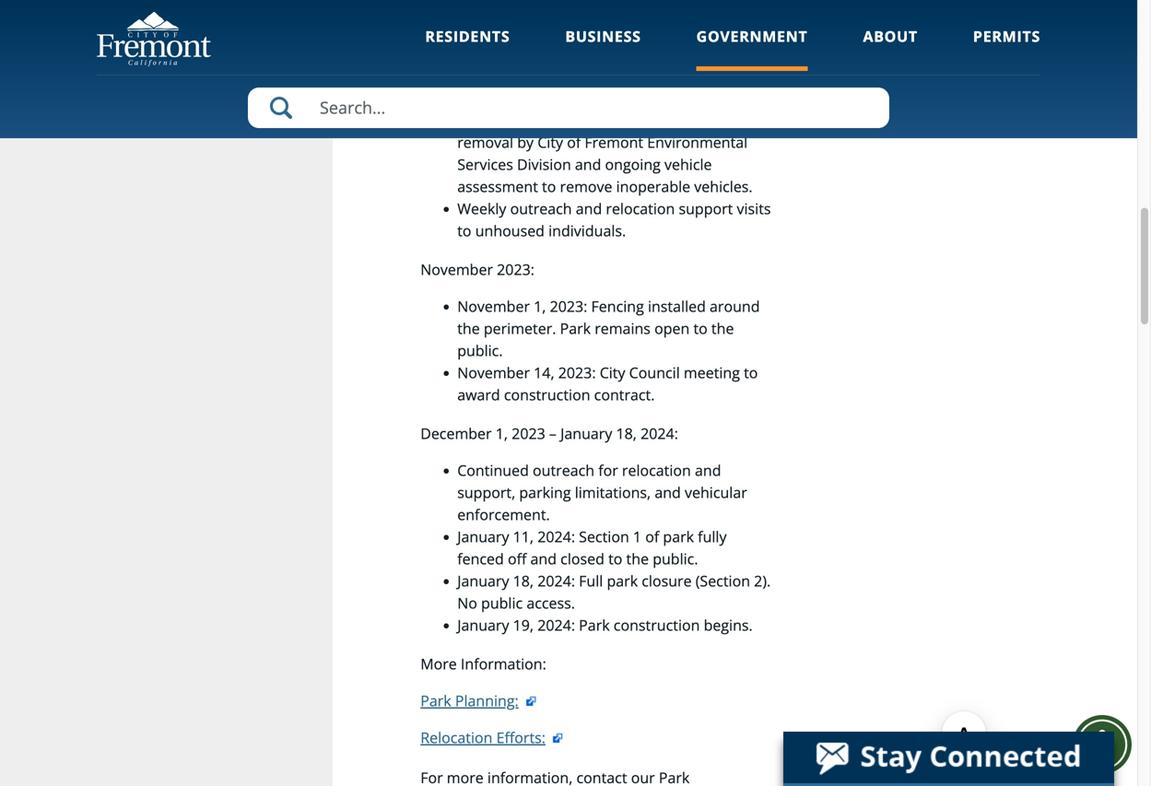 Task type: vqa. For each thing, say whether or not it's contained in the screenshot.
construction in Continued outreach for relocation and support, parking limitations, and vehicular enforcement. January 11, 2024: Section 1 of park fully fenced off and closed to the public. January 18, 2024: Full park closure (Section 2). No public access. January 19, 2024: Park construction begins.
yes



Task type: describe. For each thing, give the bounding box(es) containing it.
january down fenced
[[457, 571, 509, 591]]

ongoing
[[605, 154, 661, 174]]

permits link
[[973, 26, 1041, 71]]

residents
[[425, 26, 510, 46]]

of inside continued outreach for relocation and support, parking limitations, and vehicular enforcement. january 11, 2024: section 1 of park fully fenced off and closed to the public. january 18, 2024: full park closure (section 2). no public access. january 19, 2024: park construction begins.
[[646, 527, 659, 546]]

park inside the november 1, 2023: fencing installed around the perimeter. park remains open to the public. november 14, 2023: city council meeting to award construction contract.
[[560, 318, 591, 338]]

for
[[598, 460, 618, 480]]

0 horizontal spatial the
[[457, 318, 480, 338]]

information:
[[461, 654, 546, 674]]

inoperable
[[616, 176, 691, 196]]

perimeter.
[[484, 318, 556, 338]]

and up remove
[[575, 154, 601, 174]]

to right "open"
[[694, 318, 708, 338]]

and up the vehicular
[[695, 460, 721, 480]]

0 vertical spatial 2023
[[500, 73, 534, 93]]

services
[[457, 154, 513, 174]]

fully
[[698, 527, 727, 546]]

1
[[633, 527, 642, 546]]

september 2023 – november 2023:
[[421, 73, 663, 93]]

tentative timeline of activities
[[421, 36, 649, 56]]

construction inside continued outreach for relocation and support, parking limitations, and vehicular enforcement. january 11, 2024: section 1 of park fully fenced off and closed to the public. january 18, 2024: full park closure (section 2). no public access. january 19, 2024: park construction begins.
[[614, 615, 700, 635]]

about link
[[863, 26, 918, 71]]

relocation inside continued outreach for relocation and support, parking limitations, and vehicular enforcement. january 11, 2024: section 1 of park fully fenced off and closed to the public. january 18, 2024: full park closure (section 2). no public access. january 19, 2024: park construction begins.
[[622, 460, 691, 480]]

division
[[517, 154, 571, 174]]

Search text field
[[248, 88, 890, 128]]

to up november 2023:
[[457, 221, 472, 240]]

park planning: link
[[421, 691, 537, 711]]

unsecured
[[587, 110, 660, 130]]

public
[[481, 593, 523, 613]]

relocation inside weekly debris and unsecured property removal by city of fremont environmental services division and ongoing vehicle assessment to remove inoperable vehicles. weekly outreach and relocation support visits to unhoused individuals.
[[606, 198, 675, 218]]

tentative
[[421, 36, 491, 56]]

january up fenced
[[457, 527, 509, 546]]

full
[[579, 571, 603, 591]]

2024: down access.
[[538, 615, 575, 635]]

1 weekly from the top
[[457, 110, 506, 130]]

enforcement.
[[457, 504, 550, 524]]

residents link
[[425, 26, 510, 71]]

public. inside the november 1, 2023: fencing installed around the perimeter. park remains open to the public. november 14, 2023: city council meeting to award construction contract.
[[457, 340, 503, 360]]

visits
[[737, 198, 771, 218]]

individuals.
[[549, 221, 626, 240]]

remove
[[560, 176, 613, 196]]

of inside weekly debris and unsecured property removal by city of fremont environmental services division and ongoing vehicle assessment to remove inoperable vehicles. weekly outreach and relocation support visits to unhoused individuals.
[[567, 132, 581, 152]]

remains
[[595, 318, 651, 338]]

to right the meeting
[[744, 363, 758, 382]]

stay connected image
[[784, 732, 1113, 784]]

business link
[[565, 26, 641, 71]]

19,
[[513, 615, 534, 635]]

support
[[679, 198, 733, 218]]

off
[[508, 549, 527, 569]]

2024: up access.
[[538, 571, 575, 591]]

city inside the november 1, 2023: fencing installed around the perimeter. park remains open to the public. november 14, 2023: city council meeting to award construction contract.
[[600, 363, 625, 382]]

removal
[[457, 132, 514, 152]]

no
[[457, 593, 477, 613]]

award
[[457, 385, 500, 404]]

closure
[[642, 571, 692, 591]]

unhoused
[[475, 221, 545, 240]]

1 horizontal spatial 18,
[[616, 423, 637, 443]]

fenced
[[457, 549, 504, 569]]

the inside continued outreach for relocation and support, parking limitations, and vehicular enforcement. january 11, 2024: section 1 of park fully fenced off and closed to the public. january 18, 2024: full park closure (section 2). no public access. january 19, 2024: park construction begins.
[[626, 549, 649, 569]]

weekly debris and unsecured property removal by city of fremont environmental services division and ongoing vehicle assessment to remove inoperable vehicles. weekly outreach and relocation support visits to unhoused individuals.
[[457, 110, 771, 240]]

18, inside continued outreach for relocation and support, parking limitations, and vehicular enforcement. january 11, 2024: section 1 of park fully fenced off and closed to the public. january 18, 2024: full park closure (section 2). no public access. january 19, 2024: park construction begins.
[[513, 571, 534, 591]]

closed
[[561, 549, 605, 569]]

relocation efforts: link
[[421, 728, 564, 747]]

and up individuals.
[[576, 198, 602, 218]]

more
[[421, 654, 457, 674]]

city inside weekly debris and unsecured property removal by city of fremont environmental services division and ongoing vehicle assessment to remove inoperable vehicles. weekly outreach and relocation support visits to unhoused individuals.
[[538, 132, 563, 152]]

begins.
[[704, 615, 753, 635]]

1 vertical spatial 2023
[[512, 423, 546, 443]]

2023: up unsecured
[[626, 73, 663, 93]]

business
[[565, 26, 641, 46]]

and right debris
[[557, 110, 584, 130]]

timeline
[[495, 36, 558, 56]]

2023: right 14,
[[558, 363, 596, 382]]

about
[[863, 26, 918, 46]]

park planning:
[[421, 691, 519, 711]]

government
[[697, 26, 808, 46]]

park inside continued outreach for relocation and support, parking limitations, and vehicular enforcement. january 11, 2024: section 1 of park fully fenced off and closed to the public. january 18, 2024: full park closure (section 2). no public access. january 19, 2024: park construction begins.
[[579, 615, 610, 635]]

installed
[[648, 296, 706, 316]]



Task type: locate. For each thing, give the bounding box(es) containing it.
0 vertical spatial 1,
[[534, 296, 546, 316]]

1 vertical spatial public.
[[653, 549, 698, 569]]

permits
[[973, 26, 1041, 46]]

vehicular
[[685, 482, 747, 502]]

1 horizontal spatial the
[[626, 549, 649, 569]]

park down more
[[421, 691, 451, 711]]

0 horizontal spatial city
[[538, 132, 563, 152]]

0 vertical spatial park
[[663, 527, 694, 546]]

–
[[538, 73, 545, 93], [549, 423, 557, 443]]

public.
[[457, 340, 503, 360], [653, 549, 698, 569]]

construction down closure
[[614, 615, 700, 635]]

january down no
[[457, 615, 509, 635]]

0 vertical spatial weekly
[[457, 110, 506, 130]]

weekly down assessment
[[457, 198, 506, 218]]

around
[[710, 296, 760, 316]]

1 vertical spatial park
[[579, 615, 610, 635]]

the down 1
[[626, 549, 649, 569]]

park right full
[[607, 571, 638, 591]]

relocation
[[606, 198, 675, 218], [622, 460, 691, 480]]

continued
[[457, 460, 529, 480]]

public. inside continued outreach for relocation and support, parking limitations, and vehicular enforcement. january 11, 2024: section 1 of park fully fenced off and closed to the public. january 18, 2024: full park closure (section 2). no public access. january 19, 2024: park construction begins.
[[653, 549, 698, 569]]

0 vertical spatial public.
[[457, 340, 503, 360]]

limitations,
[[575, 482, 651, 502]]

public. up closure
[[653, 549, 698, 569]]

1 vertical spatial of
[[567, 132, 581, 152]]

continued outreach for relocation and support, parking limitations, and vehicular enforcement. january 11, 2024: section 1 of park fully fenced off and closed to the public. january 18, 2024: full park closure (section 2). no public access. january 19, 2024: park construction begins.
[[457, 460, 771, 635]]

meeting
[[684, 363, 740, 382]]

public. up award
[[457, 340, 503, 360]]

planning:
[[455, 691, 519, 711]]

assessment
[[457, 176, 538, 196]]

2).
[[754, 571, 771, 591]]

1 vertical spatial park
[[607, 571, 638, 591]]

0 vertical spatial construction
[[504, 385, 590, 404]]

0 horizontal spatial 1,
[[496, 423, 508, 443]]

relocation
[[421, 728, 493, 747]]

2024: down contract.
[[641, 423, 678, 443]]

2024:
[[641, 423, 678, 443], [538, 527, 575, 546], [538, 571, 575, 591], [538, 615, 575, 635]]

0 vertical spatial relocation
[[606, 198, 675, 218]]

1, for november
[[534, 296, 546, 316]]

0 horizontal spatial 18,
[[513, 571, 534, 591]]

efforts:
[[497, 728, 546, 747]]

0 vertical spatial outreach
[[510, 198, 572, 218]]

0 horizontal spatial park
[[607, 571, 638, 591]]

0 vertical spatial of
[[562, 36, 577, 56]]

december 1, 2023 – january 18, 2024:
[[421, 423, 678, 443]]

1 vertical spatial 18,
[[513, 571, 534, 591]]

to down section
[[608, 549, 623, 569]]

january
[[561, 423, 612, 443], [457, 527, 509, 546], [457, 571, 509, 591], [457, 615, 509, 635]]

of down search text box
[[567, 132, 581, 152]]

property
[[664, 110, 724, 130]]

contract.
[[594, 385, 655, 404]]

outreach inside continued outreach for relocation and support, parking limitations, and vehicular enforcement. january 11, 2024: section 1 of park fully fenced off and closed to the public. january 18, 2024: full park closure (section 2). no public access. january 19, 2024: park construction begins.
[[533, 460, 595, 480]]

council
[[629, 363, 680, 382]]

november up award
[[457, 363, 530, 382]]

december
[[421, 423, 492, 443]]

construction down 14,
[[504, 385, 590, 404]]

construction
[[504, 385, 590, 404], [614, 615, 700, 635]]

november 2023:
[[421, 259, 535, 279]]

november down unhoused
[[421, 259, 493, 279]]

more information:
[[421, 654, 546, 674]]

(section
[[696, 571, 750, 591]]

of right 1
[[646, 527, 659, 546]]

2023: left fencing
[[550, 296, 588, 316]]

to down division
[[542, 176, 556, 196]]

outreach inside weekly debris and unsecured property removal by city of fremont environmental services division and ongoing vehicle assessment to remove inoperable vehicles. weekly outreach and relocation support visits to unhoused individuals.
[[510, 198, 572, 218]]

debris
[[510, 110, 553, 130]]

november up perimeter.
[[457, 296, 530, 316]]

2023 up continued
[[512, 423, 546, 443]]

1 horizontal spatial 1,
[[534, 296, 546, 316]]

to inside continued outreach for relocation and support, parking limitations, and vehicular enforcement. january 11, 2024: section 1 of park fully fenced off and closed to the public. january 18, 2024: full park closure (section 2). no public access. january 19, 2024: park construction begins.
[[608, 549, 623, 569]]

fencing
[[591, 296, 644, 316]]

2023
[[500, 73, 534, 93], [512, 423, 546, 443]]

relocation down "inoperable"
[[606, 198, 675, 218]]

0 horizontal spatial public.
[[457, 340, 503, 360]]

1, inside the november 1, 2023: fencing installed around the perimeter. park remains open to the public. november 14, 2023: city council meeting to award construction contract.
[[534, 296, 546, 316]]

1 horizontal spatial park
[[663, 527, 694, 546]]

1 horizontal spatial –
[[549, 423, 557, 443]]

weekly up removal
[[457, 110, 506, 130]]

city up contract.
[[600, 363, 625, 382]]

park left remains in the top of the page
[[560, 318, 591, 338]]

0 vertical spatial park
[[560, 318, 591, 338]]

the down around
[[712, 318, 734, 338]]

0 horizontal spatial –
[[538, 73, 545, 93]]

1 vertical spatial relocation
[[622, 460, 691, 480]]

vehicle
[[665, 154, 712, 174]]

2 vertical spatial of
[[646, 527, 659, 546]]

park
[[663, 527, 694, 546], [607, 571, 638, 591]]

1 vertical spatial outreach
[[533, 460, 595, 480]]

by
[[517, 132, 534, 152]]

relocation efforts:
[[421, 728, 546, 747]]

1 vertical spatial city
[[600, 363, 625, 382]]

1 horizontal spatial construction
[[614, 615, 700, 635]]

2 weekly from the top
[[457, 198, 506, 218]]

park
[[560, 318, 591, 338], [579, 615, 610, 635], [421, 691, 451, 711]]

november 1, 2023: fencing installed around the perimeter. park remains open to the public. november 14, 2023: city council meeting to award construction contract.
[[457, 296, 760, 404]]

and left the vehicular
[[655, 482, 681, 502]]

1 horizontal spatial public.
[[653, 549, 698, 569]]

18, down contract.
[[616, 423, 637, 443]]

of
[[562, 36, 577, 56], [567, 132, 581, 152], [646, 527, 659, 546]]

january up for
[[561, 423, 612, 443]]

11,
[[513, 527, 534, 546]]

1 horizontal spatial city
[[600, 363, 625, 382]]

september
[[421, 73, 496, 93]]

0 vertical spatial 18,
[[616, 423, 637, 443]]

0 vertical spatial –
[[538, 73, 545, 93]]

and
[[557, 110, 584, 130], [575, 154, 601, 174], [576, 198, 602, 218], [695, 460, 721, 480], [655, 482, 681, 502], [531, 549, 557, 569]]

2 horizontal spatial the
[[712, 318, 734, 338]]

1 vertical spatial construction
[[614, 615, 700, 635]]

2023: down unhoused
[[497, 259, 535, 279]]

fremont
[[585, 132, 644, 152]]

weekly
[[457, 110, 506, 130], [457, 198, 506, 218]]

november
[[549, 73, 622, 93], [421, 259, 493, 279], [457, 296, 530, 316], [457, 363, 530, 382]]

outreach up the parking
[[533, 460, 595, 480]]

2023 down timeline
[[500, 73, 534, 93]]

parking
[[519, 482, 571, 502]]

1 vertical spatial weekly
[[457, 198, 506, 218]]

1 vertical spatial 1,
[[496, 423, 508, 443]]

park left fully
[[663, 527, 694, 546]]

the left perimeter.
[[457, 318, 480, 338]]

– up the parking
[[549, 423, 557, 443]]

the
[[457, 318, 480, 338], [712, 318, 734, 338], [626, 549, 649, 569]]

2023:
[[626, 73, 663, 93], [497, 259, 535, 279], [550, 296, 588, 316], [558, 363, 596, 382]]

park down full
[[579, 615, 610, 635]]

1,
[[534, 296, 546, 316], [496, 423, 508, 443]]

outreach
[[510, 198, 572, 218], [533, 460, 595, 480]]

access.
[[527, 593, 575, 613]]

18,
[[616, 423, 637, 443], [513, 571, 534, 591]]

1 vertical spatial –
[[549, 423, 557, 443]]

city up division
[[538, 132, 563, 152]]

open
[[655, 318, 690, 338]]

section
[[579, 527, 629, 546]]

government link
[[697, 26, 808, 71]]

relocation right for
[[622, 460, 691, 480]]

activities
[[581, 36, 649, 56]]

0 vertical spatial city
[[538, 132, 563, 152]]

2 vertical spatial park
[[421, 691, 451, 711]]

1, up continued
[[496, 423, 508, 443]]

construction inside the november 1, 2023: fencing installed around the perimeter. park remains open to the public. november 14, 2023: city council meeting to award construction contract.
[[504, 385, 590, 404]]

0 horizontal spatial construction
[[504, 385, 590, 404]]

1, up perimeter.
[[534, 296, 546, 316]]

1, for december
[[496, 423, 508, 443]]

– down tentative timeline of activities
[[538, 73, 545, 93]]

environmental
[[647, 132, 748, 152]]

city
[[538, 132, 563, 152], [600, 363, 625, 382]]

of right timeline
[[562, 36, 577, 56]]

14,
[[534, 363, 555, 382]]

outreach up unhoused
[[510, 198, 572, 218]]

support,
[[457, 482, 516, 502]]

2024: right the '11,'
[[538, 527, 575, 546]]

18, down the off
[[513, 571, 534, 591]]

vehicles.
[[694, 176, 753, 196]]

and right the off
[[531, 549, 557, 569]]

november down business link
[[549, 73, 622, 93]]



